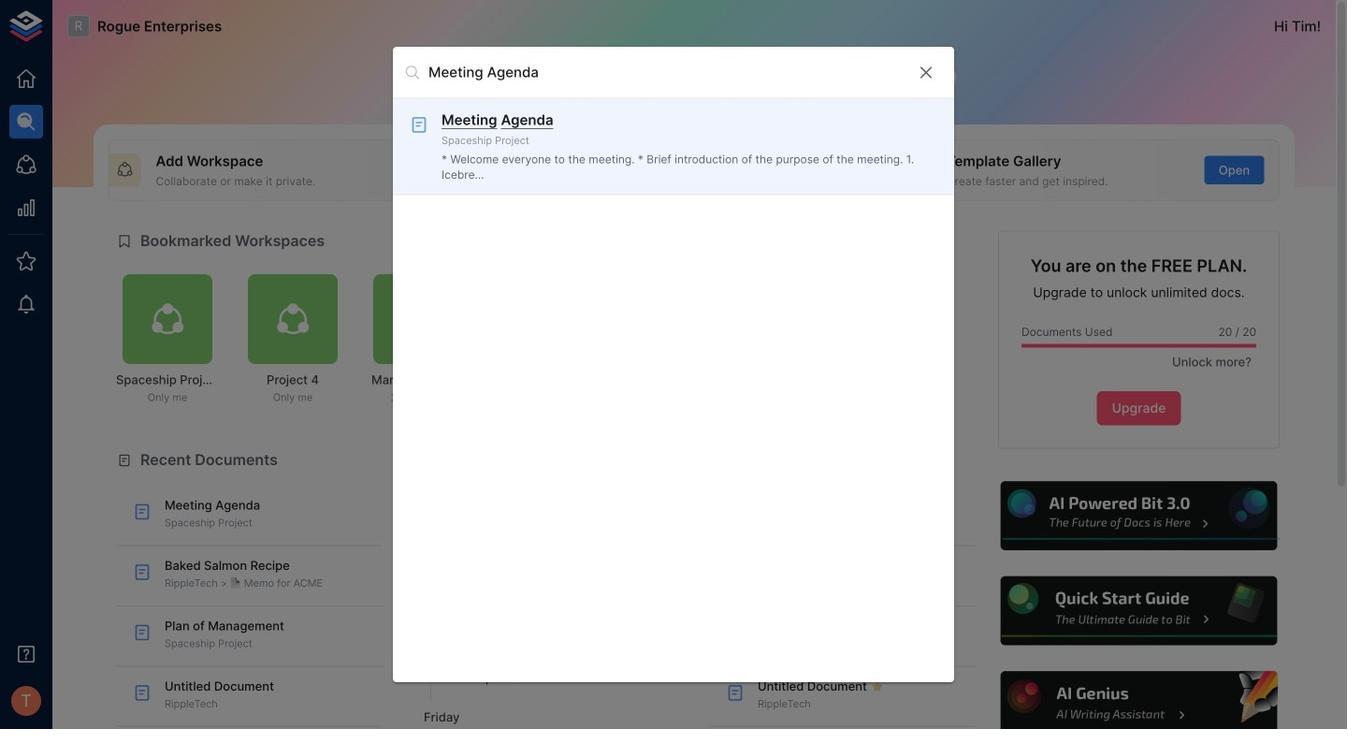 Task type: describe. For each thing, give the bounding box(es) containing it.
3 help image from the top
[[999, 669, 1280, 729]]

Search documents, folders and workspaces... text field
[[429, 58, 902, 87]]



Task type: vqa. For each thing, say whether or not it's contained in the screenshot.
first the help image from the bottom of the page
yes



Task type: locate. For each thing, give the bounding box(es) containing it.
2 help image from the top
[[999, 574, 1280, 648]]

0 vertical spatial help image
[[999, 479, 1280, 553]]

1 vertical spatial help image
[[999, 574, 1280, 648]]

help image
[[999, 479, 1280, 553], [999, 574, 1280, 648], [999, 669, 1280, 729]]

1 help image from the top
[[999, 479, 1280, 553]]

dialog
[[393, 47, 955, 682]]

2 vertical spatial help image
[[999, 669, 1280, 729]]



